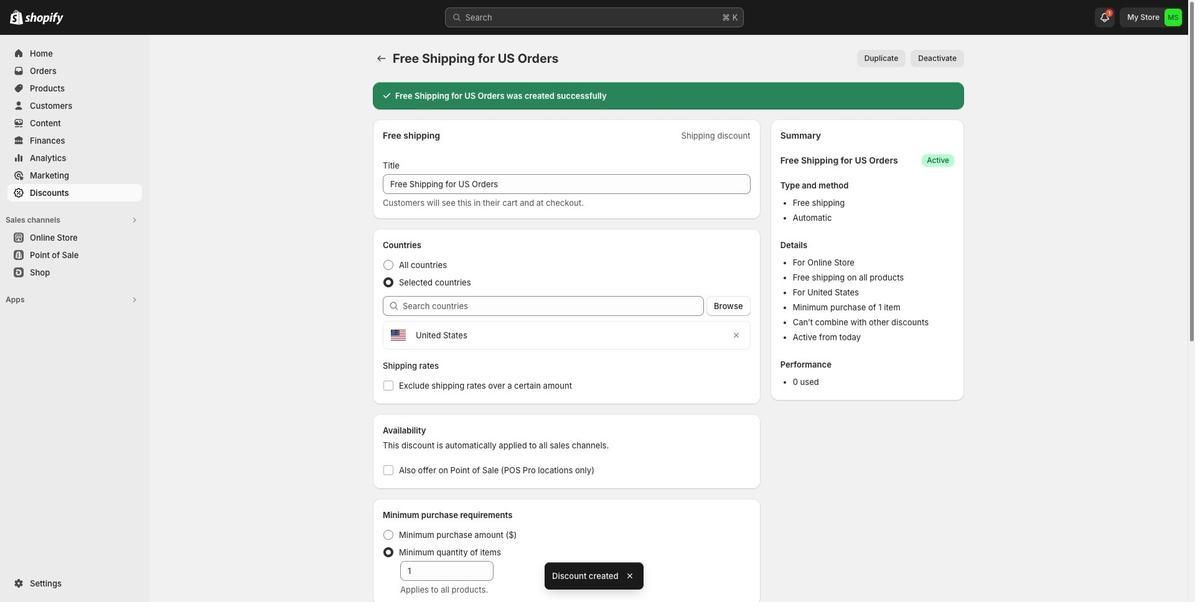 Task type: locate. For each thing, give the bounding box(es) containing it.
None text field
[[383, 174, 751, 194], [400, 562, 494, 582], [383, 174, 751, 194], [400, 562, 494, 582]]

shopify image
[[10, 10, 23, 25]]

my store image
[[1165, 9, 1183, 26]]



Task type: describe. For each thing, give the bounding box(es) containing it.
Search countries text field
[[403, 296, 704, 316]]

shopify image
[[25, 12, 64, 25]]



Task type: vqa. For each thing, say whether or not it's contained in the screenshot.
Text Box
yes



